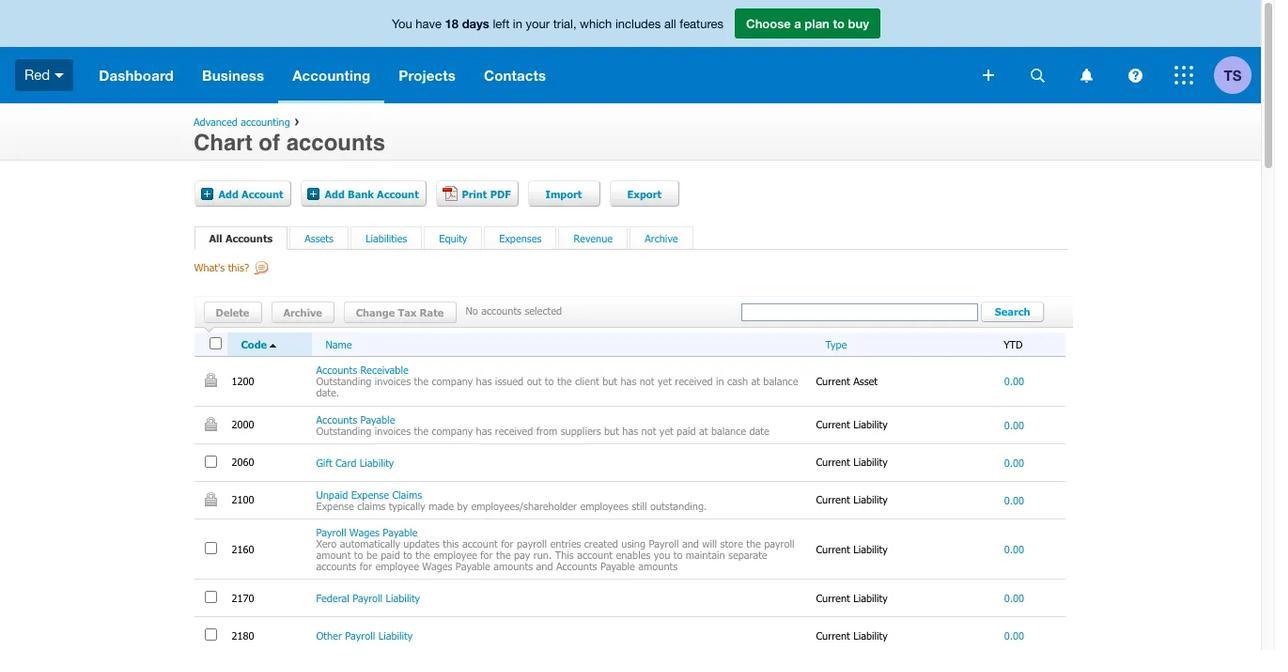 Task type: locate. For each thing, give the bounding box(es) containing it.
1 you cannot delete/archive system accounts. image from the top
[[204, 373, 217, 387]]

0 vertical spatial and
[[682, 537, 699, 550]]

archive link up the "code" link
[[271, 302, 334, 323]]

0 vertical spatial not
[[640, 375, 655, 387]]

in inside accounts receivable outstanding invoices the company has issued out to the client but has not yet received in cash at balance date.
[[716, 375, 724, 387]]

invoices inside accounts receivable outstanding invoices the company has issued out to the client but has not yet received in cash at balance date.
[[375, 375, 411, 387]]

but
[[602, 375, 617, 387], [604, 424, 619, 437]]

0 vertical spatial accounts
[[286, 130, 385, 156]]

payroll up amount
[[316, 526, 346, 538]]

accounts right no
[[481, 305, 521, 317]]

1 vertical spatial archive
[[283, 307, 322, 319]]

to right out
[[545, 375, 554, 387]]

change tax rate link
[[343, 302, 456, 323]]

outstanding for payable
[[316, 424, 372, 437]]

1 horizontal spatial in
[[716, 375, 724, 387]]

and left this
[[536, 560, 553, 572]]

archive down export
[[645, 232, 678, 244]]

2 invoices from the top
[[375, 424, 411, 437]]

current for 2000
[[816, 418, 850, 430]]

4 0.00 link from the top
[[1004, 494, 1024, 506]]

0.00 link for 2180
[[1004, 630, 1024, 642]]

export
[[627, 188, 662, 200]]

0 vertical spatial yet
[[658, 375, 672, 387]]

1 vertical spatial at
[[699, 424, 708, 437]]

3 current liability from the top
[[816, 494, 891, 506]]

1 payroll from the left
[[517, 537, 547, 550]]

2 company from the top
[[432, 424, 473, 437]]

1 vertical spatial outstanding
[[316, 424, 372, 437]]

0 horizontal spatial employee
[[375, 560, 419, 572]]

6 0.00 from the top
[[1004, 592, 1024, 604]]

1 vertical spatial archive link
[[271, 302, 334, 323]]

0 horizontal spatial at
[[699, 424, 708, 437]]

which
[[580, 17, 612, 31]]

at right cash
[[751, 375, 760, 387]]

gift card liability link
[[316, 456, 394, 469]]

1 horizontal spatial and
[[682, 537, 699, 550]]

1 vertical spatial but
[[604, 424, 619, 437]]

ytd
[[1004, 338, 1023, 350]]

accounts down xero
[[316, 560, 356, 572]]

2 current liability from the top
[[816, 456, 891, 468]]

wages down this
[[422, 560, 452, 572]]

name link
[[326, 338, 352, 351]]

includes
[[615, 17, 661, 31]]

0 vertical spatial at
[[751, 375, 760, 387]]

company up by
[[432, 424, 473, 437]]

0 horizontal spatial in
[[513, 17, 522, 31]]

2170
[[232, 592, 257, 604]]

in left cash
[[716, 375, 724, 387]]

you cannot delete/archive system accounts. image left 2000 on the bottom left of page
[[204, 417, 217, 431]]

0 horizontal spatial for
[[360, 560, 372, 572]]

wages up be
[[349, 526, 380, 538]]

the left client
[[557, 375, 572, 387]]

0 vertical spatial paid
[[677, 424, 696, 437]]

to inside banner
[[833, 16, 845, 31]]

accounts down ›
[[286, 130, 385, 156]]

current liability for 2160
[[816, 543, 891, 555]]

1 add from the left
[[218, 188, 239, 200]]

balance
[[763, 375, 798, 387], [711, 424, 746, 437]]

archive link down export
[[645, 232, 678, 244]]

add left the bank
[[325, 188, 345, 200]]

at inside accounts receivable outstanding invoices the company has issued out to the client but has not yet received in cash at balance date.
[[751, 375, 760, 387]]

1 horizontal spatial payroll
[[764, 537, 794, 550]]

but right suppliers
[[604, 424, 619, 437]]

0.00 link
[[1004, 375, 1024, 387], [1004, 419, 1024, 431], [1004, 456, 1024, 469], [1004, 494, 1024, 506], [1004, 543, 1024, 555], [1004, 592, 1024, 604], [1004, 630, 1024, 642]]

accounts inside advanced accounting › chart of accounts
[[286, 130, 385, 156]]

outstanding inside accounts payable outstanding invoices the company has received from suppliers but has not yet paid at balance date
[[316, 424, 372, 437]]

outstanding.
[[650, 500, 707, 512]]

accounts up this?
[[225, 232, 273, 244]]

add for add bank account
[[325, 188, 345, 200]]

employee down updates
[[375, 560, 419, 572]]

rate
[[420, 307, 444, 319]]

1 horizontal spatial archive
[[645, 232, 678, 244]]

made
[[429, 500, 454, 512]]

all
[[209, 232, 222, 244]]

unpaid expense claims link
[[316, 488, 422, 501]]

outstanding up card
[[316, 424, 372, 437]]

in
[[513, 17, 522, 31], [716, 375, 724, 387]]

claims
[[357, 500, 386, 512]]

4 current liability from the top
[[816, 543, 891, 555]]

1 horizontal spatial svg image
[[1080, 68, 1092, 82]]

0.00 link for 2000
[[1004, 419, 1024, 431]]

7 current from the top
[[816, 629, 850, 642]]

0 vertical spatial outstanding
[[316, 375, 372, 387]]

0 horizontal spatial balance
[[711, 424, 746, 437]]

invoices inside accounts payable outstanding invoices the company has received from suppliers but has not yet paid at balance date
[[375, 424, 411, 437]]

add
[[218, 188, 239, 200], [325, 188, 345, 200]]

received left cash
[[675, 375, 713, 387]]

2 0.00 from the top
[[1004, 419, 1024, 431]]

1 current from the top
[[816, 375, 850, 387]]

no
[[466, 305, 478, 317]]

1 horizontal spatial add
[[325, 188, 345, 200]]

0 horizontal spatial payroll
[[517, 537, 547, 550]]

expense left claims at the bottom of page
[[316, 500, 354, 512]]

0 horizontal spatial wages
[[349, 526, 380, 538]]

1 0.00 link from the top
[[1004, 375, 1024, 387]]

outstanding down name link on the left of the page
[[316, 375, 372, 387]]

1 vertical spatial in
[[716, 375, 724, 387]]

the left pay
[[496, 549, 511, 561]]

0.00 for 2060
[[1004, 456, 1024, 469]]

accounts down date.
[[316, 413, 357, 425]]

in right the left
[[513, 17, 522, 31]]

5 current liability from the top
[[816, 592, 891, 604]]

business
[[202, 67, 264, 84]]

assets
[[305, 232, 334, 244]]

1 vertical spatial not
[[641, 424, 656, 437]]

1 vertical spatial balance
[[711, 424, 746, 437]]

1 current liability from the top
[[816, 418, 891, 430]]

1 outstanding from the top
[[316, 375, 372, 387]]

7 0.00 from the top
[[1004, 630, 1024, 642]]

employees/shareholder
[[471, 500, 577, 512]]

account right the bank
[[377, 188, 419, 200]]

0 vertical spatial in
[[513, 17, 522, 31]]

what's this? link
[[194, 261, 269, 287]]

2 current from the top
[[816, 418, 850, 430]]

balance right cash
[[763, 375, 798, 387]]

you cannot delete/archive system accounts. image left 1200
[[204, 373, 217, 387]]

at inside accounts payable outstanding invoices the company has received from suppliers but has not yet paid at balance date
[[699, 424, 708, 437]]

1 account from the left
[[242, 188, 283, 200]]

payroll left entries
[[517, 537, 547, 550]]

contacts button
[[470, 47, 560, 103]]

company inside accounts payable outstanding invoices the company has received from suppliers but has not yet paid at balance date
[[432, 424, 473, 437]]

0 horizontal spatial received
[[495, 424, 533, 437]]

5 0.00 link from the top
[[1004, 543, 1024, 555]]

1 horizontal spatial balance
[[763, 375, 798, 387]]

0 vertical spatial but
[[602, 375, 617, 387]]

plan
[[805, 16, 830, 31]]

1 vertical spatial invoices
[[375, 424, 411, 437]]

2180
[[232, 629, 257, 642]]

5 0.00 from the top
[[1004, 543, 1024, 555]]

4 current from the top
[[816, 494, 850, 506]]

2060
[[232, 456, 257, 468]]

1 horizontal spatial archive link
[[645, 232, 678, 244]]

at left date
[[699, 424, 708, 437]]

0 horizontal spatial svg image
[[1030, 68, 1044, 82]]

no accounts selected
[[466, 305, 562, 317]]

invoices up accounts payable link
[[375, 375, 411, 387]]

0 vertical spatial wages
[[349, 526, 380, 538]]

payable up gift card liability link in the bottom left of the page
[[360, 413, 395, 425]]

current liability for 2170
[[816, 592, 891, 604]]

0 vertical spatial invoices
[[375, 375, 411, 387]]

company inside accounts receivable outstanding invoices the company has issued out to the client but has not yet received in cash at balance date.
[[432, 375, 473, 387]]

liabilities
[[365, 232, 407, 244]]

3 current from the top
[[816, 456, 850, 468]]

received left the from
[[495, 424, 533, 437]]

current liability
[[816, 418, 891, 430], [816, 456, 891, 468], [816, 494, 891, 506], [816, 543, 891, 555], [816, 592, 891, 604], [816, 629, 891, 642]]

company for received
[[432, 424, 473, 437]]

0 horizontal spatial and
[[536, 560, 553, 572]]

0.00 link for 2170
[[1004, 592, 1024, 604]]

2 payroll from the left
[[764, 537, 794, 550]]

2 outstanding from the top
[[316, 424, 372, 437]]

6 current from the top
[[816, 592, 850, 604]]

expense
[[351, 488, 389, 501], [316, 500, 354, 512]]

outstanding inside accounts receivable outstanding invoices the company has issued out to the client but has not yet received in cash at balance date.
[[316, 375, 372, 387]]

accounting button
[[278, 47, 385, 103]]

your
[[526, 17, 550, 31]]

1 vertical spatial received
[[495, 424, 533, 437]]

in inside you have 18 days left in your trial, which includes all features
[[513, 17, 522, 31]]

1 horizontal spatial paid
[[677, 424, 696, 437]]

to left buy
[[833, 16, 845, 31]]

expense down gift card liability link in the bottom left of the page
[[351, 488, 389, 501]]

None checkbox
[[204, 591, 217, 603]]

outstanding for receivable
[[316, 375, 372, 387]]

a
[[794, 16, 801, 31]]

0 vertical spatial you cannot delete/archive system accounts. image
[[204, 373, 217, 387]]

expenses link
[[499, 232, 542, 244]]

payable down typically
[[383, 526, 418, 538]]

to left be
[[354, 549, 363, 561]]

0 vertical spatial balance
[[763, 375, 798, 387]]

2 add from the left
[[325, 188, 345, 200]]

0.00 for 2160
[[1004, 543, 1024, 555]]

0.00 for 1200
[[1004, 375, 1024, 387]]

store
[[720, 537, 743, 550]]

liability for 2160
[[853, 543, 888, 555]]

unpaid
[[316, 488, 348, 501]]

has left issued
[[476, 375, 492, 387]]

1 vertical spatial yet
[[659, 424, 673, 437]]

accounts up date.
[[316, 364, 357, 376]]

1 horizontal spatial received
[[675, 375, 713, 387]]

banner
[[0, 0, 1261, 103]]

wages
[[349, 526, 380, 538], [422, 560, 452, 572]]

accounts inside accounts payable outstanding invoices the company has received from suppliers but has not yet paid at balance date
[[316, 413, 357, 425]]

4 0.00 from the top
[[1004, 494, 1024, 506]]

payroll right store at the bottom of the page
[[764, 537, 794, 550]]

other payroll liability
[[316, 630, 413, 642]]

1 vertical spatial paid
[[381, 549, 400, 561]]

1 vertical spatial and
[[536, 560, 553, 572]]

card
[[335, 456, 356, 469]]

business button
[[188, 47, 278, 103]]

but right client
[[602, 375, 617, 387]]

amounts down using
[[638, 560, 678, 572]]

1 horizontal spatial amounts
[[638, 560, 678, 572]]

6 0.00 link from the top
[[1004, 592, 1024, 604]]

xero
[[316, 537, 337, 550]]

pdf
[[490, 188, 511, 200]]

you have 18 days left in your trial, which includes all features
[[392, 16, 724, 31]]

2 account from the left
[[377, 188, 419, 200]]

2 svg image from the left
[[1080, 68, 1092, 82]]

the up "claims"
[[414, 424, 429, 437]]

1 horizontal spatial wages
[[422, 560, 452, 572]]

1 0.00 from the top
[[1004, 375, 1024, 387]]

has left the from
[[476, 424, 492, 437]]

paid right be
[[381, 549, 400, 561]]

6 current liability from the top
[[816, 629, 891, 642]]

current for 2170
[[816, 592, 850, 604]]

entries
[[550, 537, 581, 550]]

company left issued
[[432, 375, 473, 387]]

0 horizontal spatial paid
[[381, 549, 400, 561]]

you cannot delete/archive system accounts. image
[[204, 373, 217, 387], [204, 417, 217, 431]]

1 vertical spatial company
[[432, 424, 473, 437]]

current for 2180
[[816, 629, 850, 642]]

payroll
[[517, 537, 547, 550], [764, 537, 794, 550]]

0 vertical spatial archive
[[645, 232, 678, 244]]

accounts inside payroll wages payable xero automatically updates this account for payroll entries created using payroll and will store the payroll amount to be paid to the employee for the pay run. this account enables you to maintain separate accounts for employee wages payable amounts and accounts payable amounts
[[556, 560, 597, 572]]

0 horizontal spatial account
[[242, 188, 283, 200]]

you
[[392, 17, 412, 31]]

yet left cash
[[658, 375, 672, 387]]

1200
[[232, 375, 257, 387]]

contacts
[[484, 67, 546, 84]]

accounts down entries
[[556, 560, 597, 572]]

0 vertical spatial received
[[675, 375, 713, 387]]

accounts
[[225, 232, 273, 244], [316, 364, 357, 376], [316, 413, 357, 425], [556, 560, 597, 572]]

paid left date
[[677, 424, 696, 437]]

received
[[675, 375, 713, 387], [495, 424, 533, 437]]

amounts left run.
[[494, 560, 533, 572]]

2 you cannot delete/archive system accounts. image from the top
[[204, 417, 217, 431]]

yet
[[658, 375, 672, 387], [659, 424, 673, 437]]

from
[[536, 424, 557, 437]]

0 horizontal spatial add
[[218, 188, 239, 200]]

account
[[462, 537, 498, 550], [577, 549, 613, 561]]

all accounts
[[209, 232, 273, 244]]

5 current from the top
[[816, 543, 850, 555]]

bank
[[348, 188, 374, 200]]

import link
[[528, 181, 600, 207]]

balance left date
[[711, 424, 746, 437]]

accounts inside accounts receivable outstanding invoices the company has issued out to the client but has not yet received in cash at balance date.
[[316, 364, 357, 376]]

not right client
[[640, 375, 655, 387]]

payroll wages payable link
[[316, 526, 418, 538]]

1 horizontal spatial account
[[577, 549, 613, 561]]

employee down by
[[433, 549, 477, 561]]

current
[[816, 375, 850, 387], [816, 418, 850, 430], [816, 456, 850, 468], [816, 494, 850, 506], [816, 543, 850, 555], [816, 592, 850, 604], [816, 629, 850, 642]]

1 horizontal spatial at
[[751, 375, 760, 387]]

svg image
[[1175, 66, 1193, 85], [1128, 68, 1142, 82], [983, 70, 994, 81], [55, 73, 64, 78]]

yet up outstanding.
[[659, 424, 673, 437]]

yet inside accounts payable outstanding invoices the company has received from suppliers but has not yet paid at balance date
[[659, 424, 673, 437]]

account up all accounts
[[242, 188, 283, 200]]

using
[[621, 537, 646, 550]]

red button
[[0, 47, 85, 103]]

not right suppliers
[[641, 424, 656, 437]]

outstanding
[[316, 375, 372, 387], [316, 424, 372, 437]]

and left will
[[682, 537, 699, 550]]

invoices up gift card liability link in the bottom left of the page
[[375, 424, 411, 437]]

choose a plan to buy
[[746, 16, 869, 31]]

0.00 for 2100
[[1004, 494, 1024, 506]]

None text field
[[741, 304, 978, 322]]

asset
[[853, 375, 878, 387]]

dashboard
[[99, 67, 174, 84]]

3 0.00 link from the top
[[1004, 456, 1024, 469]]

unpaid expense claims expense claims typically made by employees/shareholder employees still outstanding.
[[316, 488, 707, 512]]

you cannot delete/archive system accounts. image for 1200
[[204, 373, 217, 387]]

client
[[575, 375, 599, 387]]

you cannot delete/archive system accounts. image for 2000
[[204, 417, 217, 431]]

this
[[443, 537, 459, 550]]

1 vertical spatial wages
[[422, 560, 452, 572]]

1 invoices from the top
[[375, 375, 411, 387]]

archive up the "code" link
[[283, 307, 322, 319]]

7 0.00 link from the top
[[1004, 630, 1024, 642]]

add up all accounts link
[[218, 188, 239, 200]]

accounts payable outstanding invoices the company has received from suppliers but has not yet paid at balance date
[[316, 413, 769, 437]]

3 0.00 from the top
[[1004, 456, 1024, 469]]

run.
[[533, 549, 552, 561]]

print
[[462, 188, 487, 200]]

1 vertical spatial you cannot delete/archive system accounts. image
[[204, 417, 217, 431]]

1 company from the top
[[432, 375, 473, 387]]

0 horizontal spatial amounts
[[494, 560, 533, 572]]

print pdf
[[462, 188, 511, 200]]

2 0.00 link from the top
[[1004, 419, 1024, 431]]

svg image
[[1030, 68, 1044, 82], [1080, 68, 1092, 82]]

0 vertical spatial company
[[432, 375, 473, 387]]

None checkbox
[[209, 337, 221, 350], [204, 455, 217, 468], [204, 542, 217, 554], [204, 629, 217, 641], [209, 337, 221, 350], [204, 455, 217, 468], [204, 542, 217, 554], [204, 629, 217, 641]]

1 horizontal spatial account
[[377, 188, 419, 200]]

2 vertical spatial accounts
[[316, 560, 356, 572]]



Task type: describe. For each thing, give the bounding box(es) containing it.
accounts payable link
[[316, 413, 395, 425]]

search button
[[981, 302, 1044, 324]]

typically
[[389, 500, 425, 512]]

0.00 for 2170
[[1004, 592, 1024, 604]]

not inside accounts receivable outstanding invoices the company has issued out to the client but has not yet received in cash at balance date.
[[640, 375, 655, 387]]

revenue link
[[574, 232, 613, 244]]

2160
[[232, 543, 257, 555]]

but inside accounts receivable outstanding invoices the company has issued out to the client but has not yet received in cash at balance date.
[[602, 375, 617, 387]]

0 horizontal spatial archive
[[283, 307, 322, 319]]

accounts receivable link
[[316, 364, 408, 376]]

change
[[356, 307, 395, 319]]

liability for 2100
[[853, 494, 888, 506]]

has right suppliers
[[622, 424, 638, 437]]

2000
[[232, 418, 257, 430]]

but inside accounts payable outstanding invoices the company has received from suppliers but has not yet paid at balance date
[[604, 424, 619, 437]]

1 svg image from the left
[[1030, 68, 1044, 82]]

assets link
[[305, 232, 334, 244]]

print pdf link
[[436, 181, 518, 207]]

received inside accounts payable outstanding invoices the company has received from suppliers but has not yet paid at balance date
[[495, 424, 533, 437]]

the left this
[[416, 549, 430, 561]]

paid inside payroll wages payable xero automatically updates this account for payroll entries created using payroll and will store the payroll amount to be paid to the employee for the pay run. this account enables you to maintain separate accounts for employee wages payable amounts and accounts payable amounts
[[381, 549, 400, 561]]

created
[[584, 537, 618, 550]]

0.00 for 2180
[[1004, 630, 1024, 642]]

liability for 2000
[[853, 418, 888, 430]]

selected
[[525, 305, 562, 317]]

current liability for 2180
[[816, 629, 891, 642]]

buy
[[848, 16, 869, 31]]

this?
[[228, 261, 249, 273]]

out
[[527, 375, 542, 387]]

2 amounts from the left
[[638, 560, 678, 572]]

payroll right using
[[649, 537, 679, 550]]

trial,
[[553, 17, 576, 31]]

days
[[462, 16, 489, 31]]

will
[[702, 537, 717, 550]]

add account link
[[194, 181, 291, 207]]

add for add account
[[218, 188, 239, 200]]

gift
[[316, 456, 332, 469]]

be
[[366, 549, 378, 561]]

issued
[[495, 375, 524, 387]]

payable down this
[[456, 560, 490, 572]]

invoices for accounts payable
[[375, 424, 411, 437]]

payroll wages payable xero automatically updates this account for payroll entries created using payroll and will store the payroll amount to be paid to the employee for the pay run. this account enables you to maintain separate accounts for employee wages payable amounts and accounts payable amounts
[[316, 526, 794, 572]]

advanced accounting link
[[194, 116, 290, 128]]

ts button
[[1214, 47, 1261, 103]]

add account
[[218, 188, 283, 200]]

red
[[24, 66, 50, 82]]

delete link
[[203, 302, 262, 323]]

balance inside accounts payable outstanding invoices the company has received from suppliers but has not yet paid at balance date
[[711, 424, 746, 437]]

name
[[326, 338, 352, 351]]

has right client
[[621, 375, 636, 387]]

0.00 link for 2100
[[1004, 494, 1024, 506]]

svg image inside the red popup button
[[55, 73, 64, 78]]

banner containing ts
[[0, 0, 1261, 103]]

1 vertical spatial accounts
[[481, 305, 521, 317]]

code link
[[241, 338, 307, 354]]

2 horizontal spatial for
[[501, 537, 514, 550]]

0.00 link for 1200
[[1004, 375, 1024, 387]]

date.
[[316, 387, 339, 399]]

company for issued
[[432, 375, 473, 387]]

balance inside accounts receivable outstanding invoices the company has issued out to the client but has not yet received in cash at balance date.
[[763, 375, 798, 387]]

equity link
[[439, 232, 467, 244]]

federal
[[316, 592, 349, 604]]

by
[[457, 500, 468, 512]]

accounts inside payroll wages payable xero automatically updates this account for payroll entries created using payroll and will store the payroll amount to be paid to the employee for the pay run. this account enables you to maintain separate accounts for employee wages payable amounts and accounts payable amounts
[[316, 560, 356, 572]]

projects
[[399, 67, 456, 84]]

paid inside accounts payable outstanding invoices the company has received from suppliers but has not yet paid at balance date
[[677, 424, 696, 437]]

to inside accounts receivable outstanding invoices the company has issued out to the client but has not yet received in cash at balance date.
[[545, 375, 554, 387]]

current for 2060
[[816, 456, 850, 468]]

not inside accounts payable outstanding invoices the company has received from suppliers but has not yet paid at balance date
[[641, 424, 656, 437]]

received inside accounts receivable outstanding invoices the company has issued out to the client but has not yet received in cash at balance date.
[[675, 375, 713, 387]]

receivable
[[360, 364, 408, 376]]

to right be
[[403, 549, 412, 561]]

revenue
[[574, 232, 613, 244]]

pay
[[514, 549, 530, 561]]

federal payroll liability
[[316, 592, 420, 604]]

you
[[654, 549, 670, 561]]

0 vertical spatial archive link
[[645, 232, 678, 244]]

this
[[555, 549, 574, 561]]

updates
[[403, 537, 440, 550]]

suppliers
[[561, 424, 601, 437]]

cash
[[727, 375, 748, 387]]

payroll right federal
[[353, 592, 383, 604]]

type link
[[825, 338, 847, 351]]

accounting
[[292, 67, 371, 84]]

accounts receivable outstanding invoices the company has issued out to the client but has not yet received in cash at balance date.
[[316, 364, 798, 399]]

dashboard link
[[85, 47, 188, 103]]

add bank account
[[325, 188, 419, 200]]

current liability for 2000
[[816, 418, 891, 430]]

liability for 2180
[[853, 629, 888, 642]]

current liability for 2060
[[816, 456, 891, 468]]

liabilities link
[[365, 232, 407, 244]]

liability for 2170
[[853, 592, 888, 604]]

features
[[680, 17, 724, 31]]

type
[[825, 338, 847, 351]]

have
[[416, 17, 442, 31]]

0 horizontal spatial account
[[462, 537, 498, 550]]

current for 2160
[[816, 543, 850, 555]]

1 amounts from the left
[[494, 560, 533, 572]]

other payroll liability link
[[316, 630, 413, 642]]

claims
[[392, 488, 422, 501]]

current for 2100
[[816, 494, 850, 506]]

1 horizontal spatial for
[[480, 549, 493, 561]]

0.00 link for 2060
[[1004, 456, 1024, 469]]

payable down using
[[600, 560, 635, 572]]

of
[[259, 130, 280, 156]]

advanced accounting › chart of accounts
[[194, 113, 385, 156]]

0.00 link for 2160
[[1004, 543, 1024, 555]]

amount
[[316, 549, 351, 561]]

0.00 for 2000
[[1004, 419, 1024, 431]]

enables
[[616, 549, 651, 561]]

all accounts link
[[209, 232, 273, 244]]

payroll right other
[[345, 630, 375, 642]]

current for 1200
[[816, 375, 850, 387]]

date
[[749, 424, 769, 437]]

1 horizontal spatial employee
[[433, 549, 477, 561]]

separate
[[728, 549, 767, 561]]

you cannot delete/archive system accounts. image
[[204, 492, 217, 506]]

invoices for accounts receivable
[[375, 375, 411, 387]]

the right "receivable"
[[414, 375, 429, 387]]

›
[[294, 113, 299, 129]]

projects button
[[385, 47, 470, 103]]

import
[[546, 188, 582, 200]]

employees
[[580, 500, 629, 512]]

the inside accounts payable outstanding invoices the company has received from suppliers but has not yet paid at balance date
[[414, 424, 429, 437]]

to right you
[[674, 549, 683, 561]]

choose
[[746, 16, 791, 31]]

payable inside accounts payable outstanding invoices the company has received from suppliers but has not yet paid at balance date
[[360, 413, 395, 425]]

current asset
[[816, 375, 881, 387]]

add bank account link
[[300, 181, 426, 207]]

0 horizontal spatial archive link
[[271, 302, 334, 323]]

equity
[[439, 232, 467, 244]]

gift card liability
[[316, 456, 394, 469]]

search
[[995, 306, 1030, 318]]

yet inside accounts receivable outstanding invoices the company has issued out to the client but has not yet received in cash at balance date.
[[658, 375, 672, 387]]

current liability for 2100
[[816, 494, 891, 506]]

liability for 2060
[[853, 456, 888, 468]]

the right store at the bottom of the page
[[746, 537, 761, 550]]

federal payroll liability link
[[316, 592, 420, 604]]



Task type: vqa. For each thing, say whether or not it's contained in the screenshot.
how
no



